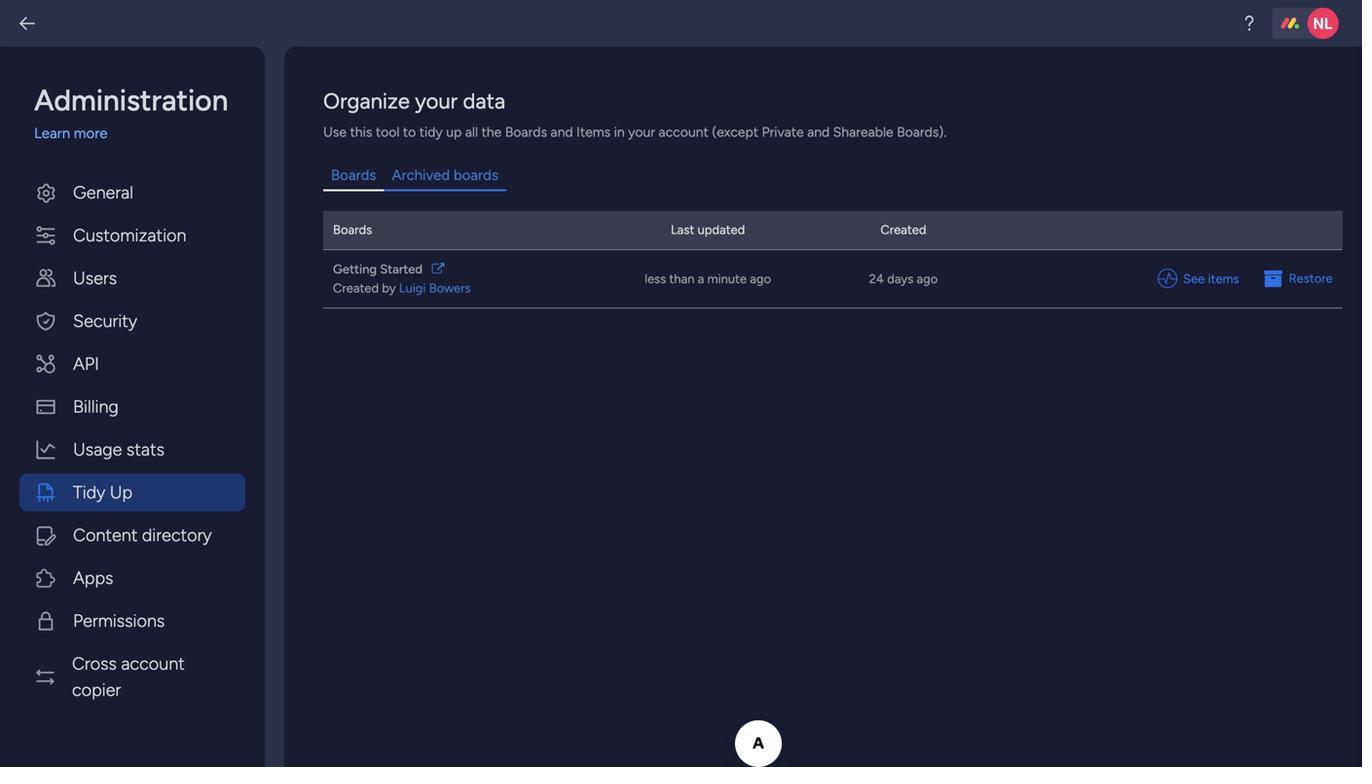 Task type: describe. For each thing, give the bounding box(es) containing it.
getting started
[[333, 261, 423, 277]]

copier
[[72, 680, 121, 701]]

directory
[[142, 525, 212, 546]]

created by luigi bowers
[[333, 280, 471, 296]]

tool
[[376, 124, 400, 140]]

this
[[350, 124, 372, 140]]

use
[[323, 124, 347, 140]]

created for created by luigi bowers
[[333, 280, 379, 296]]

1 ago from the left
[[750, 271, 771, 286]]

2 and from the left
[[807, 124, 830, 140]]

api
[[73, 353, 99, 374]]

content directory
[[73, 525, 212, 546]]

general button
[[19, 174, 245, 212]]

stats
[[126, 439, 165, 460]]

usage stats button
[[19, 431, 245, 469]]

tidy up
[[73, 482, 133, 503]]

content
[[73, 525, 138, 546]]

administration
[[34, 83, 228, 118]]

account inside organize your data use this tool to tidy up all the boards and items in your account (except private and shareable boards).
[[659, 124, 709, 140]]

see items
[[1183, 271, 1239, 286]]

boards inside organize your data use this tool to tidy up all the boards and items in your account (except private and shareable boards).
[[505, 124, 547, 140]]

private
[[762, 124, 804, 140]]

by
[[382, 280, 396, 296]]

usage stats
[[73, 439, 165, 460]]

customization
[[73, 225, 186, 246]]

2 ago from the left
[[917, 271, 938, 286]]

learn more link
[[34, 123, 245, 145]]

to
[[403, 124, 416, 140]]

created for created
[[881, 222, 926, 238]]

cross account copier button
[[19, 645, 245, 709]]

last updated
[[671, 222, 745, 238]]

items
[[576, 124, 611, 140]]

less than a minute ago
[[645, 271, 771, 286]]

cross account copier
[[72, 653, 185, 701]]

up
[[110, 482, 133, 503]]

back to workspace image
[[18, 14, 37, 33]]

tidy
[[73, 482, 105, 503]]

24 days ago
[[869, 271, 938, 286]]

archived
[[392, 166, 450, 184]]

boards link
[[323, 162, 384, 191]]

tidy
[[419, 124, 443, 140]]

organize your data use this tool to tidy up all the boards and items in your account (except private and shareable boards).
[[323, 88, 947, 140]]

restore
[[1289, 271, 1333, 286]]

0 vertical spatial your
[[415, 88, 458, 114]]

1 vertical spatial boards
[[331, 166, 376, 184]]

luigi
[[399, 280, 426, 296]]

learn
[[34, 125, 70, 142]]

customization button
[[19, 217, 245, 255]]

billing button
[[19, 388, 245, 426]]

1 and from the left
[[551, 124, 573, 140]]



Task type: vqa. For each thing, say whether or not it's contained in the screenshot.
account to the bottom
yes



Task type: locate. For each thing, give the bounding box(es) containing it.
external link image
[[432, 263, 445, 276]]

0 horizontal spatial account
[[121, 653, 185, 674]]

users
[[73, 268, 117, 289]]

help image
[[1239, 14, 1259, 33]]

all
[[465, 124, 478, 140]]

and
[[551, 124, 573, 140], [807, 124, 830, 140]]

0 horizontal spatial ago
[[750, 271, 771, 286]]

permissions
[[73, 610, 165, 631]]

and right private
[[807, 124, 830, 140]]

boards
[[505, 124, 547, 140], [331, 166, 376, 184], [333, 222, 372, 238]]

more
[[74, 125, 108, 142]]

tidy up button
[[19, 474, 245, 512]]

account inside cross account copier
[[121, 653, 185, 674]]

0 horizontal spatial and
[[551, 124, 573, 140]]

days
[[887, 271, 914, 286]]

getting
[[333, 261, 377, 277]]

boards
[[454, 166, 498, 184]]

started
[[380, 261, 423, 277]]

boards down the this
[[331, 166, 376, 184]]

account
[[659, 124, 709, 140], [121, 653, 185, 674]]

permissions button
[[19, 602, 245, 640]]

apps
[[73, 568, 113, 589]]

created up 24 days ago
[[881, 222, 926, 238]]

than
[[669, 271, 695, 286]]

administration learn more
[[34, 83, 228, 142]]

noah lott image
[[1308, 8, 1339, 39]]

see
[[1183, 271, 1205, 286]]

apps button
[[19, 559, 245, 597]]

boards up getting
[[333, 222, 372, 238]]

1 horizontal spatial your
[[628, 124, 655, 140]]

1 horizontal spatial created
[[881, 222, 926, 238]]

shareable
[[833, 124, 894, 140]]

0 horizontal spatial created
[[333, 280, 379, 296]]

account left the (except
[[659, 124, 709, 140]]

the
[[481, 124, 502, 140]]

content directory button
[[19, 517, 245, 554]]

0 horizontal spatial your
[[415, 88, 458, 114]]

and left items
[[551, 124, 573, 140]]

1 vertical spatial created
[[333, 280, 379, 296]]

your
[[415, 88, 458, 114], [628, 124, 655, 140]]

1 vertical spatial account
[[121, 653, 185, 674]]

created down getting
[[333, 280, 379, 296]]

your up tidy in the top left of the page
[[415, 88, 458, 114]]

api button
[[19, 345, 245, 383]]

up
[[446, 124, 462, 140]]

usage
[[73, 439, 122, 460]]

0 vertical spatial created
[[881, 222, 926, 238]]

items
[[1208, 271, 1239, 286]]

0 vertical spatial account
[[659, 124, 709, 140]]

archived boards link
[[384, 162, 506, 191]]

account down permissions "button"
[[121, 653, 185, 674]]

archive image
[[1264, 269, 1289, 288]]

data
[[463, 88, 505, 114]]

security
[[73, 311, 137, 332]]

ago right days
[[917, 271, 938, 286]]

(except
[[712, 124, 758, 140]]

1 horizontal spatial account
[[659, 124, 709, 140]]

last
[[671, 222, 694, 238]]

24
[[869, 271, 884, 286]]

boards right the the
[[505, 124, 547, 140]]

archived boards
[[392, 166, 498, 184]]

general
[[73, 182, 133, 203]]

created
[[881, 222, 926, 238], [333, 280, 379, 296]]

ago right minute
[[750, 271, 771, 286]]

organize
[[323, 88, 410, 114]]

1 horizontal spatial ago
[[917, 271, 938, 286]]

minute
[[707, 271, 747, 286]]

luigi bowers link
[[399, 280, 471, 296]]

2 vertical spatial boards
[[333, 222, 372, 238]]

less
[[645, 271, 666, 286]]

billing
[[73, 396, 119, 417]]

boards).
[[897, 124, 947, 140]]

in
[[614, 124, 625, 140]]

1 vertical spatial your
[[628, 124, 655, 140]]

a
[[698, 271, 704, 286]]

security button
[[19, 302, 245, 340]]

users button
[[19, 259, 245, 297]]

cross
[[72, 653, 117, 674]]

bowers
[[429, 280, 471, 296]]

restore link
[[1264, 269, 1333, 288]]

1 horizontal spatial and
[[807, 124, 830, 140]]

updated
[[698, 222, 745, 238]]

see items link
[[1158, 269, 1239, 289]]

your right in
[[628, 124, 655, 140]]

0 vertical spatial boards
[[505, 124, 547, 140]]

ago
[[750, 271, 771, 286], [917, 271, 938, 286]]

v2 activity log image
[[1158, 269, 1183, 289]]



